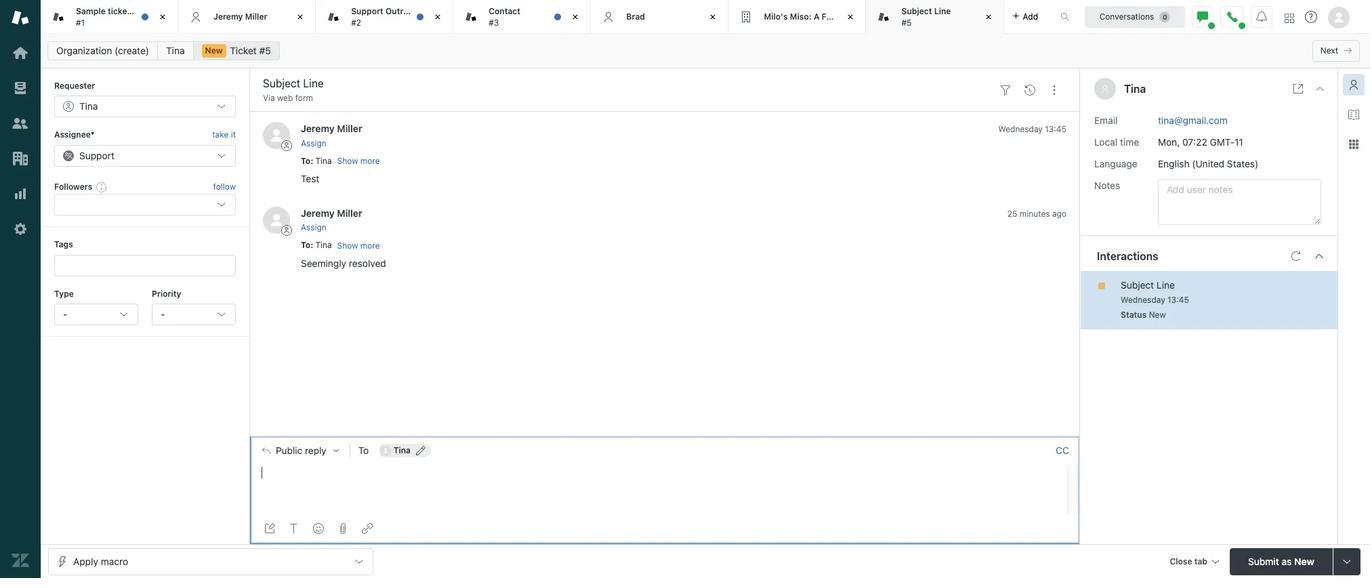 Task type: vqa. For each thing, say whether or not it's contained in the screenshot.
"Trial" within the Buy your trial button
no



Task type: locate. For each thing, give the bounding box(es) containing it.
to inside to : tina show more test
[[301, 156, 311, 166]]

1 - from the left
[[63, 308, 67, 320]]

2 show from the top
[[337, 240, 358, 251]]

foodlez
[[822, 11, 854, 22]]

tina up the seemingly
[[316, 240, 332, 250]]

subject right subsidiary
[[902, 6, 932, 16]]

(united
[[1193, 158, 1225, 169]]

take it button
[[212, 128, 236, 142]]

0 horizontal spatial subject
[[902, 6, 932, 16]]

: up test on the top of page
[[311, 156, 313, 166]]

2 vertical spatial to
[[358, 445, 369, 456]]

:
[[311, 156, 313, 166], [311, 240, 313, 250]]

type
[[54, 289, 74, 299]]

new left ticket
[[205, 45, 223, 56]]

- button down type at the left
[[54, 304, 138, 325]]

new down wednesday 13:45 text box
[[1150, 310, 1167, 320]]

brad
[[627, 11, 645, 22]]

close tab button
[[1164, 548, 1225, 577]]

as
[[1282, 556, 1292, 567]]

0 vertical spatial :
[[311, 156, 313, 166]]

close image inside jeremy miller tab
[[294, 10, 307, 24]]

1 avatar image from the top
[[263, 122, 290, 149]]

0 vertical spatial miller
[[245, 11, 267, 22]]

2 jeremy miller assign from the top
[[301, 207, 363, 233]]

line inside subject line wednesday 13:45 status new
[[1157, 279, 1175, 291]]

email
[[1095, 114, 1118, 126]]

to for to
[[358, 445, 369, 456]]

2 assign from the top
[[301, 223, 327, 233]]

to inside to : tina show more seemingly resolved
[[301, 240, 311, 250]]

zendesk products image
[[1285, 13, 1295, 23]]

- button for priority
[[152, 304, 236, 325]]

assign button up the seemingly
[[301, 222, 327, 234]]

1 show more button from the top
[[337, 155, 380, 167]]

0 vertical spatial more
[[361, 156, 380, 166]]

secondary element
[[41, 37, 1371, 64]]

tina inside to : tina show more test
[[316, 156, 332, 166]]

support for support outreach #2
[[351, 6, 384, 16]]

07:22
[[1183, 136, 1208, 147]]

add link (cmd k) image
[[362, 523, 373, 534]]

2 vertical spatial jeremy
[[301, 207, 335, 219]]

1 vertical spatial show
[[337, 240, 358, 251]]

jeremy miller assign up to : tina show more test
[[301, 123, 363, 148]]

assign
[[301, 138, 327, 148], [301, 223, 327, 233]]

line left close image
[[935, 6, 951, 16]]

jeremy inside tab
[[214, 11, 243, 22]]

tina
[[166, 45, 185, 56], [1125, 83, 1147, 95], [79, 101, 98, 112], [316, 156, 332, 166], [316, 240, 332, 250], [394, 446, 411, 456]]

main element
[[0, 0, 41, 578]]

brad tab
[[591, 0, 729, 34]]

tina down requester
[[79, 101, 98, 112]]

jeremy miller assign
[[301, 123, 363, 148], [301, 207, 363, 233]]

info on adding followers image
[[96, 182, 107, 193]]

1 horizontal spatial #5
[[902, 17, 912, 27]]

- down priority
[[161, 308, 165, 320]]

assign button
[[301, 137, 327, 150], [301, 222, 327, 234]]

13:45 inside conversationlabel log
[[1045, 124, 1067, 135]]

mon, 07:22 gmt-11
[[1159, 136, 1244, 147]]

: for seemingly resolved
[[311, 240, 313, 250]]

to up the seemingly
[[301, 240, 311, 250]]

new right the as
[[1295, 556, 1315, 567]]

sample
[[76, 6, 106, 16]]

2 tab from the left
[[316, 0, 454, 34]]

avatar image
[[263, 122, 290, 149], [263, 207, 290, 234]]

1 horizontal spatial - button
[[152, 304, 236, 325]]

assign up test on the top of page
[[301, 138, 327, 148]]

support down assignee* at the top left
[[79, 150, 115, 161]]

show more button for test
[[337, 155, 380, 167]]

: inside to : tina show more seemingly resolved
[[311, 240, 313, 250]]

0 vertical spatial avatar image
[[263, 122, 290, 149]]

#5 right ticket
[[259, 45, 271, 56]]

jeremy miller assign up to : tina show more seemingly resolved
[[301, 207, 363, 233]]

test
[[301, 173, 319, 184]]

support for support
[[79, 150, 115, 161]]

view more details image
[[1293, 83, 1304, 94]]

0 vertical spatial assign
[[301, 138, 327, 148]]

line inside subject line #5
[[935, 6, 951, 16]]

0 vertical spatial support
[[351, 6, 384, 16]]

jeremy for test
[[301, 123, 335, 135]]

miller up ticket #5 at the left of the page
[[245, 11, 267, 22]]

tina down ticket
[[166, 45, 185, 56]]

subject inside subject line #5
[[902, 6, 932, 16]]

filter image
[[1001, 85, 1011, 95]]

1 vertical spatial avatar image
[[263, 207, 290, 234]]

2 vertical spatial miller
[[337, 207, 363, 219]]

1 assign button from the top
[[301, 137, 327, 150]]

close image up secondary element
[[707, 10, 720, 24]]

jeremy down form at the top
[[301, 123, 335, 135]]

1 tab from the left
[[41, 0, 195, 34]]

format text image
[[289, 523, 300, 534]]

miso:
[[790, 11, 812, 22]]

requester
[[54, 81, 95, 91]]

jeremy miller link down test on the top of page
[[301, 207, 363, 219]]

zendesk support image
[[12, 9, 29, 26]]

- button
[[54, 304, 138, 325], [152, 304, 236, 325]]

subject up wednesday 13:45 text box
[[1121, 279, 1155, 291]]

2 more from the top
[[361, 240, 380, 251]]

more for test
[[361, 156, 380, 166]]

#5
[[902, 17, 912, 27], [259, 45, 271, 56]]

0 vertical spatial show
[[337, 156, 358, 166]]

0 vertical spatial jeremy
[[214, 11, 243, 22]]

-
[[63, 308, 67, 320], [161, 308, 165, 320]]

tab containing sample ticket: meet the ticket
[[41, 0, 195, 34]]

0 horizontal spatial wednesday
[[999, 124, 1043, 135]]

support up #2
[[351, 6, 384, 16]]

to
[[301, 156, 311, 166], [301, 240, 311, 250], [358, 445, 369, 456]]

0 horizontal spatial 13:45
[[1045, 124, 1067, 135]]

2 : from the top
[[311, 240, 313, 250]]

close image left #2
[[294, 10, 307, 24]]

1 vertical spatial 13:45
[[1168, 295, 1190, 305]]

1 jeremy miller assign from the top
[[301, 123, 363, 148]]

0 vertical spatial line
[[935, 6, 951, 16]]

milo's
[[764, 11, 788, 22]]

1 horizontal spatial line
[[1157, 279, 1175, 291]]

0 vertical spatial subject
[[902, 6, 932, 16]]

1 vertical spatial support
[[79, 150, 115, 161]]

1 show from the top
[[337, 156, 358, 166]]

1 vertical spatial :
[[311, 240, 313, 250]]

1 vertical spatial miller
[[337, 123, 363, 135]]

english
[[1159, 158, 1190, 169]]

to for to : tina show more test
[[301, 156, 311, 166]]

1 horizontal spatial wednesday
[[1121, 295, 1166, 305]]

11
[[1235, 136, 1244, 147]]

cc
[[1056, 445, 1070, 456]]

assign for test
[[301, 138, 327, 148]]

0 horizontal spatial #5
[[259, 45, 271, 56]]

2 avatar image from the top
[[263, 207, 290, 234]]

subject line #5
[[902, 6, 951, 27]]

4 tab from the left
[[867, 0, 1004, 34]]

- down type at the left
[[63, 308, 67, 320]]

0 vertical spatial new
[[205, 45, 223, 56]]

1 vertical spatial wednesday
[[1121, 295, 1166, 305]]

show more button for seemingly
[[337, 240, 380, 252]]

conversations button
[[1085, 6, 1186, 27]]

show
[[337, 156, 358, 166], [337, 240, 358, 251]]

to up test on the top of page
[[301, 156, 311, 166]]

jeremy for seemingly resolved
[[301, 207, 335, 219]]

0 vertical spatial jeremy miller link
[[301, 123, 363, 135]]

jeremy miller assign for seemingly
[[301, 207, 363, 233]]

close image inside the brad tab
[[707, 10, 720, 24]]

1 vertical spatial subject
[[1121, 279, 1155, 291]]

wednesday down events 'image'
[[999, 124, 1043, 135]]

2 jeremy miller link from the top
[[301, 207, 363, 219]]

to : tina show more seemingly resolved
[[301, 240, 386, 269]]

13:45
[[1045, 124, 1067, 135], [1168, 295, 1190, 305]]

0 vertical spatial #5
[[902, 17, 912, 27]]

support inside the 'assignee*' element
[[79, 150, 115, 161]]

0 horizontal spatial -
[[63, 308, 67, 320]]

0 horizontal spatial line
[[935, 6, 951, 16]]

0 vertical spatial assign button
[[301, 137, 327, 150]]

: inside to : tina show more test
[[311, 156, 313, 166]]

via
[[263, 93, 275, 103]]

tina link
[[157, 41, 194, 60]]

1 vertical spatial more
[[361, 240, 380, 251]]

organization
[[56, 45, 112, 56]]

0 horizontal spatial new
[[205, 45, 223, 56]]

1 horizontal spatial 13:45
[[1168, 295, 1190, 305]]

1 vertical spatial new
[[1150, 310, 1167, 320]]

to left tina@gmail.com image
[[358, 445, 369, 456]]

conversationlabel log
[[249, 111, 1081, 436]]

1 vertical spatial jeremy miller assign
[[301, 207, 363, 233]]

1 vertical spatial assign button
[[301, 222, 327, 234]]

miller inside jeremy miller tab
[[245, 11, 267, 22]]

1 more from the top
[[361, 156, 380, 166]]

show inside to : tina show more test
[[337, 156, 358, 166]]

1 horizontal spatial subject
[[1121, 279, 1155, 291]]

miller up to : tina show more test
[[337, 123, 363, 135]]

more inside to : tina show more test
[[361, 156, 380, 166]]

subject line wednesday 13:45 status new
[[1121, 279, 1190, 320]]

jeremy miller assign for test
[[301, 123, 363, 148]]

tina up test on the top of page
[[316, 156, 332, 166]]

take it
[[212, 130, 236, 140]]

0 vertical spatial to
[[301, 156, 311, 166]]

#5 inside subject line #5
[[902, 17, 912, 27]]

1 vertical spatial jeremy miller link
[[301, 207, 363, 219]]

0 vertical spatial 13:45
[[1045, 124, 1067, 135]]

1 jeremy miller link from the top
[[301, 123, 363, 135]]

0 vertical spatial wednesday
[[999, 124, 1043, 135]]

1 horizontal spatial new
[[1150, 310, 1167, 320]]

interactions
[[1098, 250, 1159, 262]]

assign up the seemingly
[[301, 223, 327, 233]]

1 - button from the left
[[54, 304, 138, 325]]

- for type
[[63, 308, 67, 320]]

wednesday up status
[[1121, 295, 1166, 305]]

25
[[1008, 209, 1018, 219]]

13:45 inside subject line wednesday 13:45 status new
[[1168, 295, 1190, 305]]

2 show more button from the top
[[337, 240, 380, 252]]

tab containing contact
[[454, 0, 591, 34]]

miller up to : tina show more seemingly resolved
[[337, 207, 363, 219]]

assign button up test on the top of page
[[301, 137, 327, 150]]

show more button
[[337, 155, 380, 167], [337, 240, 380, 252]]

2 horizontal spatial new
[[1295, 556, 1315, 567]]

status
[[1121, 310, 1147, 320]]

subject
[[902, 6, 932, 16], [1121, 279, 1155, 291]]

1 vertical spatial show more button
[[337, 240, 380, 252]]

admin image
[[12, 220, 29, 238]]

2 - button from the left
[[152, 304, 236, 325]]

0 vertical spatial jeremy miller assign
[[301, 123, 363, 148]]

mon,
[[1159, 136, 1180, 147]]

0 horizontal spatial support
[[79, 150, 115, 161]]

miller
[[245, 11, 267, 22], [337, 123, 363, 135], [337, 207, 363, 219]]

more
[[361, 156, 380, 166], [361, 240, 380, 251]]

subsidiary
[[856, 11, 898, 22]]

minutes
[[1020, 209, 1051, 219]]

web
[[277, 93, 293, 103]]

assign button for seemingly resolved
[[301, 222, 327, 234]]

0 horizontal spatial - button
[[54, 304, 138, 325]]

wednesday
[[999, 124, 1043, 135], [1121, 295, 1166, 305]]

1 : from the top
[[311, 156, 313, 166]]

to for to : tina show more seemingly resolved
[[301, 240, 311, 250]]

follow
[[213, 182, 236, 192]]

- button down priority
[[152, 304, 236, 325]]

0 vertical spatial show more button
[[337, 155, 380, 167]]

jeremy up ticket
[[214, 11, 243, 22]]

25 minutes ago text field
[[1008, 209, 1067, 219]]

- button for type
[[54, 304, 138, 325]]

subject inside subject line wednesday 13:45 status new
[[1121, 279, 1155, 291]]

events image
[[1025, 85, 1036, 95]]

tab
[[41, 0, 195, 34], [316, 0, 454, 34], [454, 0, 591, 34], [867, 0, 1004, 34]]

jeremy miller link down form at the top
[[301, 123, 363, 135]]

public
[[276, 446, 303, 456]]

organizations image
[[12, 150, 29, 167]]

jeremy
[[214, 11, 243, 22], [301, 123, 335, 135], [301, 207, 335, 219]]

1 assign from the top
[[301, 138, 327, 148]]

1 horizontal spatial -
[[161, 308, 165, 320]]

organization (create)
[[56, 45, 149, 56]]

2 - from the left
[[161, 308, 165, 320]]

show inside to : tina show more seemingly resolved
[[337, 240, 358, 251]]

take
[[212, 130, 229, 140]]

miller for seemingly
[[337, 207, 363, 219]]

1 vertical spatial jeremy
[[301, 123, 335, 135]]

1 vertical spatial #5
[[259, 45, 271, 56]]

close image
[[156, 10, 170, 24], [294, 10, 307, 24], [431, 10, 445, 24], [569, 10, 583, 24], [707, 10, 720, 24], [844, 10, 858, 24], [1315, 83, 1326, 94]]

apply
[[73, 556, 98, 567]]

line up wednesday 13:45 text box
[[1157, 279, 1175, 291]]

user image
[[1102, 85, 1110, 93], [1103, 86, 1108, 93]]

states)
[[1228, 158, 1259, 169]]

new
[[205, 45, 223, 56], [1150, 310, 1167, 320], [1295, 556, 1315, 567]]

1 vertical spatial to
[[301, 240, 311, 250]]

: up the seemingly
[[311, 240, 313, 250]]

to : tina show more test
[[301, 156, 380, 184]]

1 vertical spatial line
[[1157, 279, 1175, 291]]

followers element
[[54, 194, 236, 216]]

support inside support outreach #2
[[351, 6, 384, 16]]

2 assign button from the top
[[301, 222, 327, 234]]

#5 right subsidiary
[[902, 17, 912, 27]]

1 horizontal spatial support
[[351, 6, 384, 16]]

close image right outreach
[[431, 10, 445, 24]]

ticket actions image
[[1049, 85, 1060, 95]]

support outreach #2
[[351, 6, 423, 27]]

1 vertical spatial assign
[[301, 223, 327, 233]]

jeremy down test on the top of page
[[301, 207, 335, 219]]

3 tab from the left
[[454, 0, 591, 34]]

more inside to : tina show more seemingly resolved
[[361, 240, 380, 251]]

close image right a
[[844, 10, 858, 24]]



Task type: describe. For each thing, give the bounding box(es) containing it.
new inside subject line wednesday 13:45 status new
[[1150, 310, 1167, 320]]

#1
[[76, 17, 85, 27]]

jeremy miller tab
[[178, 0, 316, 34]]

wednesday inside subject line wednesday 13:45 status new
[[1121, 295, 1166, 305]]

draft mode image
[[264, 523, 275, 534]]

tina inside secondary element
[[166, 45, 185, 56]]

resolved
[[349, 257, 386, 269]]

milo's miso: a foodlez subsidiary
[[764, 11, 898, 22]]

cc button
[[1056, 445, 1070, 457]]

jeremy miller
[[214, 11, 267, 22]]

notifications image
[[1257, 11, 1268, 22]]

customer context image
[[1349, 79, 1360, 90]]

Subject field
[[260, 75, 991, 92]]

next button
[[1313, 40, 1361, 62]]

local
[[1095, 136, 1118, 147]]

close tab
[[1170, 556, 1208, 566]]

2 vertical spatial new
[[1295, 556, 1315, 567]]

- for priority
[[161, 308, 165, 320]]

contact #3
[[489, 6, 521, 27]]

customers image
[[12, 115, 29, 132]]

followers
[[54, 182, 92, 192]]

tags
[[54, 239, 73, 250]]

macro
[[101, 556, 128, 567]]

assignee*
[[54, 130, 95, 140]]

it
[[231, 130, 236, 140]]

requester element
[[54, 96, 236, 118]]

#2
[[351, 17, 361, 27]]

show for test
[[337, 156, 358, 166]]

add attachment image
[[338, 523, 348, 534]]

#3
[[489, 17, 499, 27]]

english (united states)
[[1159, 158, 1259, 169]]

gmt-
[[1210, 136, 1235, 147]]

new inside secondary element
[[205, 45, 223, 56]]

Wednesday 13:45 text field
[[1121, 295, 1190, 305]]

the
[[157, 6, 170, 16]]

language
[[1095, 158, 1138, 169]]

button displays agent's chat status as online. image
[[1198, 11, 1209, 22]]

ticket:
[[108, 6, 133, 16]]

contact
[[489, 6, 521, 16]]

ticket
[[230, 45, 257, 56]]

line for subject line #5
[[935, 6, 951, 16]]

avatar image for seemingly resolved
[[263, 207, 290, 234]]

tina up time
[[1125, 83, 1147, 95]]

zendesk image
[[12, 552, 29, 569]]

jeremy miller link for test
[[301, 123, 363, 135]]

public reply button
[[250, 437, 350, 465]]

seemingly
[[301, 257, 346, 269]]

subject for subject line wednesday 13:45 status new
[[1121, 279, 1155, 291]]

submit as new
[[1249, 556, 1315, 567]]

assign button for test
[[301, 137, 327, 150]]

apply macro
[[73, 556, 128, 567]]

follow button
[[213, 181, 236, 193]]

: for test
[[311, 156, 313, 166]]

ticket #5
[[230, 45, 271, 56]]

sample ticket: meet the ticket #1
[[76, 6, 195, 27]]

close image right view more details icon
[[1315, 83, 1326, 94]]

(create)
[[115, 45, 149, 56]]

tab
[[1195, 556, 1208, 566]]

public reply
[[276, 446, 327, 456]]

get started image
[[12, 44, 29, 62]]

assignee* element
[[54, 145, 236, 167]]

edit user image
[[416, 446, 426, 456]]

add button
[[1004, 0, 1047, 33]]

Add user notes text field
[[1159, 179, 1322, 225]]

tags element
[[54, 255, 236, 276]]

tabs tab list
[[41, 0, 1047, 34]]

25 minutes ago
[[1008, 209, 1067, 219]]

close
[[1170, 556, 1193, 566]]

conversations
[[1100, 11, 1155, 21]]

notes
[[1095, 179, 1121, 191]]

get help image
[[1306, 11, 1318, 23]]

wednesday 13:45
[[999, 124, 1067, 135]]

add
[[1023, 11, 1039, 21]]

close image
[[982, 10, 996, 24]]

tab containing support outreach
[[316, 0, 454, 34]]

views image
[[12, 79, 29, 97]]

time
[[1121, 136, 1140, 147]]

displays possible ticket submission types image
[[1342, 556, 1353, 567]]

tina right tina@gmail.com image
[[394, 446, 411, 456]]

miller for test
[[337, 123, 363, 135]]

a
[[814, 11, 820, 22]]

avatar image for test
[[263, 122, 290, 149]]

wednesday inside conversationlabel log
[[999, 124, 1043, 135]]

form
[[295, 93, 313, 103]]

line for subject line wednesday 13:45 status new
[[1157, 279, 1175, 291]]

reply
[[305, 446, 327, 456]]

#5 inside secondary element
[[259, 45, 271, 56]]

apps image
[[1349, 139, 1360, 150]]

show for seemingly
[[337, 240, 358, 251]]

next
[[1321, 45, 1339, 56]]

local time
[[1095, 136, 1140, 147]]

hide composer image
[[660, 431, 670, 442]]

jeremy miller link for seemingly
[[301, 207, 363, 219]]

ago
[[1053, 209, 1067, 219]]

reporting image
[[12, 185, 29, 203]]

tina inside to : tina show more seemingly resolved
[[316, 240, 332, 250]]

priority
[[152, 289, 181, 299]]

via web form
[[263, 93, 313, 103]]

insert emojis image
[[313, 523, 324, 534]]

subject for subject line #5
[[902, 6, 932, 16]]

close image right meet
[[156, 10, 170, 24]]

close image left brad
[[569, 10, 583, 24]]

knowledge image
[[1349, 109, 1360, 120]]

more for seemingly resolved
[[361, 240, 380, 251]]

organization (create) button
[[47, 41, 158, 60]]

tina@gmail.com image
[[380, 446, 391, 456]]

assign for seemingly resolved
[[301, 223, 327, 233]]

tina@gmail.com
[[1159, 114, 1228, 126]]

close image inside 'milo's miso: a foodlez subsidiary' "tab"
[[844, 10, 858, 24]]

tab containing subject line
[[867, 0, 1004, 34]]

Public reply composer text field
[[256, 465, 1064, 494]]

ticket
[[173, 6, 195, 16]]

meet
[[135, 6, 155, 16]]

outreach
[[386, 6, 423, 16]]

tina inside requester element
[[79, 101, 98, 112]]

Wednesday 13:45 text field
[[999, 124, 1067, 135]]

submit
[[1249, 556, 1280, 567]]

milo's miso: a foodlez subsidiary tab
[[729, 0, 898, 34]]



